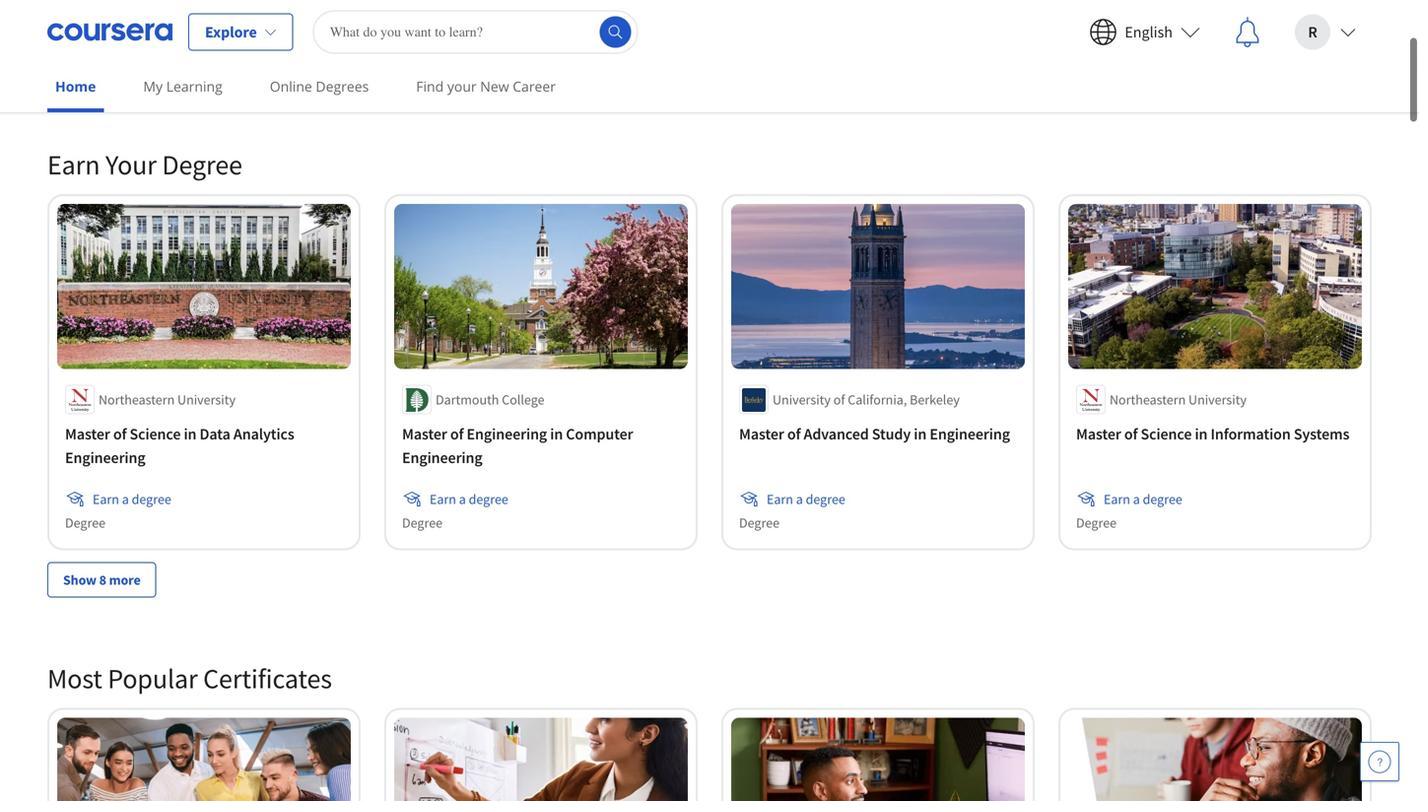 Task type: describe. For each thing, give the bounding box(es) containing it.
master of science in information systems link
[[1077, 423, 1355, 446]]

complete
[[339, 30, 393, 47]]

earn a degree for master of science in data analytics engineering
[[93, 491, 171, 508]]

degrees
[[316, 77, 369, 96]]

degree for in
[[806, 491, 846, 508]]

university for master of science in information systems
[[1189, 391, 1247, 409]]

study
[[872, 425, 911, 444]]

1 horizontal spatial your
[[448, 77, 477, 96]]

dartmouth
[[436, 391, 499, 409]]

need more time to complete this course? push your estimated end date to 12/19/2023 cst and achieve your goal.
[[229, 30, 653, 67]]

of for master of science in information systems
[[1125, 425, 1138, 444]]

degree for master of engineering in computer engineering
[[402, 514, 443, 532]]

2 to from the left
[[641, 30, 653, 47]]

this
[[396, 30, 417, 47]]

science for data
[[130, 425, 181, 444]]

12/19/2023
[[229, 49, 297, 67]]

find your new career link
[[408, 64, 564, 108]]

home link
[[47, 64, 104, 112]]

earn for master of engineering in computer engineering
[[430, 491, 457, 508]]

date
[[612, 30, 638, 47]]

master of advanced study in engineering link
[[740, 423, 1018, 446]]

of for master of science in data analytics engineering
[[113, 425, 127, 444]]

learning
[[166, 77, 223, 96]]

earn a degree for master of engineering in computer engineering
[[430, 491, 509, 508]]

What do you want to learn? text field
[[313, 10, 639, 54]]

of for master of engineering in computer engineering
[[450, 425, 464, 444]]

master for master of engineering in computer engineering
[[402, 425, 447, 444]]

online
[[270, 77, 312, 96]]

a for master of science in data analytics engineering
[[122, 491, 129, 508]]

college
[[502, 391, 545, 409]]

need
[[229, 30, 259, 47]]

online degrees
[[270, 77, 369, 96]]

northeastern for information
[[1110, 391, 1187, 409]]

in for master of science in data analytics engineering
[[184, 425, 197, 444]]

goal.
[[426, 49, 454, 67]]

your
[[106, 147, 157, 182]]

coursera image
[[47, 16, 173, 48]]

find your new career
[[416, 77, 556, 96]]

master for master of advanced study in engineering
[[740, 425, 785, 444]]

english
[[1125, 22, 1173, 42]]

analytics
[[234, 425, 294, 444]]

cst
[[299, 49, 322, 67]]

show
[[63, 572, 97, 589]]

most popular certificates
[[47, 662, 332, 696]]

university of california, berkeley
[[773, 391, 960, 409]]

and
[[325, 49, 347, 67]]

course?
[[420, 30, 464, 47]]

northeastern university for information
[[1110, 391, 1247, 409]]

1 to from the left
[[324, 30, 336, 47]]

r
[[1309, 22, 1318, 42]]

advanced
[[804, 425, 869, 444]]

help center image
[[1369, 750, 1392, 774]]

systems
[[1295, 425, 1350, 444]]

more inside need more time to complete this course? push your estimated end date to 12/19/2023 cst and achieve your goal.
[[262, 30, 292, 47]]

new
[[480, 77, 509, 96]]

master of science in information systems
[[1077, 425, 1350, 444]]

california,
[[848, 391, 908, 409]]

1 vertical spatial your
[[397, 49, 423, 67]]

find
[[416, 77, 444, 96]]

popular
[[108, 662, 198, 696]]



Task type: locate. For each thing, give the bounding box(es) containing it.
earn for master of science in data analytics engineering
[[93, 491, 119, 508]]

3 university from the left
[[1189, 391, 1247, 409]]

earn a degree for master of advanced study in engineering
[[767, 491, 846, 508]]

science for information
[[1141, 425, 1193, 444]]

more
[[262, 30, 292, 47], [109, 572, 141, 589]]

most popular certificates collection element
[[35, 630, 1384, 802]]

1 horizontal spatial northeastern university
[[1110, 391, 1247, 409]]

in left data on the left bottom
[[184, 425, 197, 444]]

master inside 'link'
[[1077, 425, 1122, 444]]

master of science in data analytics engineering link
[[65, 423, 343, 470]]

your down this at left
[[397, 49, 423, 67]]

northeastern up master of science in information systems
[[1110, 391, 1187, 409]]

northeastern up master of science in data analytics engineering on the bottom left
[[99, 391, 175, 409]]

1 university from the left
[[178, 391, 236, 409]]

university up data on the left bottom
[[178, 391, 236, 409]]

degree for master of advanced study in engineering
[[740, 514, 780, 532]]

degree for master of science in data analytics engineering
[[65, 514, 106, 532]]

degree down master of science in data analytics engineering on the bottom left
[[132, 491, 171, 508]]

2 horizontal spatial your
[[498, 30, 524, 47]]

in left computer
[[550, 425, 563, 444]]

4 degree from the left
[[1143, 491, 1183, 508]]

0 horizontal spatial more
[[109, 572, 141, 589]]

3 earn a degree from the left
[[767, 491, 846, 508]]

university up master of science in information systems 'link'
[[1189, 391, 1247, 409]]

2 master from the left
[[402, 425, 447, 444]]

dartmouth college
[[436, 391, 545, 409]]

degree
[[132, 491, 171, 508], [469, 491, 509, 508], [806, 491, 846, 508], [1143, 491, 1183, 508]]

a for master of science in information systems
[[1134, 491, 1141, 508]]

master for master of science in data analytics engineering
[[65, 425, 110, 444]]

8
[[99, 572, 106, 589]]

0 horizontal spatial northeastern university
[[99, 391, 236, 409]]

master for master of science in information systems
[[1077, 425, 1122, 444]]

engineering
[[467, 425, 547, 444], [930, 425, 1011, 444], [65, 448, 146, 468], [402, 448, 483, 468]]

2 vertical spatial your
[[448, 77, 477, 96]]

master
[[65, 425, 110, 444], [402, 425, 447, 444], [740, 425, 785, 444], [1077, 425, 1122, 444]]

science inside master of science in data analytics engineering
[[130, 425, 181, 444]]

1 horizontal spatial more
[[262, 30, 292, 47]]

master inside master of science in data analytics engineering
[[65, 425, 110, 444]]

certificates
[[203, 662, 332, 696]]

earn a degree down master of science in data analytics engineering on the bottom left
[[93, 491, 171, 508]]

master of engineering in computer engineering link
[[402, 423, 680, 470]]

my learning link
[[135, 64, 230, 108]]

my learning
[[143, 77, 223, 96]]

university up advanced
[[773, 391, 831, 409]]

a for master of engineering in computer engineering
[[459, 491, 466, 508]]

to
[[324, 30, 336, 47], [641, 30, 653, 47]]

northeastern university
[[99, 391, 236, 409], [1110, 391, 1247, 409]]

northeastern for data
[[99, 391, 175, 409]]

northeastern university up master of science in information systems
[[1110, 391, 1247, 409]]

2 degree from the left
[[469, 491, 509, 508]]

northeastern
[[99, 391, 175, 409], [1110, 391, 1187, 409]]

1 northeastern from the left
[[99, 391, 175, 409]]

degree down master of engineering in computer engineering
[[469, 491, 509, 508]]

0 horizontal spatial your
[[397, 49, 423, 67]]

2 northeastern from the left
[[1110, 391, 1187, 409]]

in right study
[[914, 425, 927, 444]]

master of advanced study in engineering
[[740, 425, 1011, 444]]

1 horizontal spatial to
[[641, 30, 653, 47]]

explore button
[[188, 13, 294, 51]]

to up and
[[324, 30, 336, 47]]

of inside master of engineering in computer engineering
[[450, 425, 464, 444]]

in inside master of engineering in computer engineering
[[550, 425, 563, 444]]

master of engineering in computer engineering
[[402, 425, 634, 468]]

estimated
[[527, 30, 585, 47]]

2 a from the left
[[459, 491, 466, 508]]

push
[[467, 30, 496, 47]]

degree for information
[[1143, 491, 1183, 508]]

4 in from the left
[[1196, 425, 1208, 444]]

earn
[[47, 147, 100, 182], [93, 491, 119, 508], [430, 491, 457, 508], [767, 491, 794, 508], [1104, 491, 1131, 508]]

1 horizontal spatial university
[[773, 391, 831, 409]]

degree
[[162, 147, 243, 182], [65, 514, 106, 532], [402, 514, 443, 532], [740, 514, 780, 532], [1077, 514, 1117, 532]]

show 8 more
[[63, 572, 141, 589]]

university
[[178, 391, 236, 409], [773, 391, 831, 409], [1189, 391, 1247, 409]]

of inside master of science in data analytics engineering
[[113, 425, 127, 444]]

my
[[143, 77, 163, 96]]

earn your degree
[[47, 147, 243, 182]]

northeastern university for data
[[99, 391, 236, 409]]

achieve
[[350, 49, 394, 67]]

4 a from the left
[[1134, 491, 1141, 508]]

0 vertical spatial more
[[262, 30, 292, 47]]

more inside button
[[109, 572, 141, 589]]

3 master from the left
[[740, 425, 785, 444]]

degree for data
[[132, 491, 171, 508]]

university for master of science in data analytics engineering
[[178, 391, 236, 409]]

berkeley
[[910, 391, 960, 409]]

0 horizontal spatial to
[[324, 30, 336, 47]]

1 horizontal spatial science
[[1141, 425, 1193, 444]]

in for master of science in information systems
[[1196, 425, 1208, 444]]

of
[[834, 391, 845, 409], [113, 425, 127, 444], [450, 425, 464, 444], [788, 425, 801, 444], [1125, 425, 1138, 444]]

in left information at the bottom right of the page
[[1196, 425, 1208, 444]]

4 master from the left
[[1077, 425, 1122, 444]]

explore
[[205, 22, 257, 42]]

information
[[1211, 425, 1292, 444]]

science left information at the bottom right of the page
[[1141, 425, 1193, 444]]

earn for master of advanced study in engineering
[[767, 491, 794, 508]]

to right date
[[641, 30, 653, 47]]

your
[[498, 30, 524, 47], [397, 49, 423, 67], [448, 77, 477, 96]]

1 degree from the left
[[132, 491, 171, 508]]

online degrees link
[[262, 64, 377, 108]]

0 horizontal spatial university
[[178, 391, 236, 409]]

3 a from the left
[[797, 491, 803, 508]]

engineering inside master of science in data analytics engineering
[[65, 448, 146, 468]]

science inside master of science in information systems 'link'
[[1141, 425, 1193, 444]]

degree down master of science in information systems
[[1143, 491, 1183, 508]]

a
[[122, 491, 129, 508], [459, 491, 466, 508], [797, 491, 803, 508], [1134, 491, 1141, 508]]

0 horizontal spatial science
[[130, 425, 181, 444]]

more right 8
[[109, 572, 141, 589]]

data
[[200, 425, 231, 444]]

a for master of advanced study in engineering
[[797, 491, 803, 508]]

of for master of advanced study in engineering
[[788, 425, 801, 444]]

0 vertical spatial your
[[498, 30, 524, 47]]

master of science in data analytics engineering
[[65, 425, 294, 468]]

earn a degree down advanced
[[767, 491, 846, 508]]

more up 12/19/2023 on the top of page
[[262, 30, 292, 47]]

1 science from the left
[[130, 425, 181, 444]]

most
[[47, 662, 102, 696]]

earn a degree down master of science in information systems
[[1104, 491, 1183, 508]]

in inside master of science in information systems 'link'
[[1196, 425, 1208, 444]]

1 a from the left
[[122, 491, 129, 508]]

1 horizontal spatial northeastern
[[1110, 391, 1187, 409]]

in for master of engineering in computer engineering
[[550, 425, 563, 444]]

None search field
[[313, 10, 639, 54]]

earn a degree
[[93, 491, 171, 508], [430, 491, 509, 508], [767, 491, 846, 508], [1104, 491, 1183, 508]]

in
[[184, 425, 197, 444], [550, 425, 563, 444], [914, 425, 927, 444], [1196, 425, 1208, 444]]

your right find
[[448, 77, 477, 96]]

earn a degree down master of engineering in computer engineering
[[430, 491, 509, 508]]

2 in from the left
[[550, 425, 563, 444]]

science
[[130, 425, 181, 444], [1141, 425, 1193, 444]]

of for university of california, berkeley
[[834, 391, 845, 409]]

2 university from the left
[[773, 391, 831, 409]]

1 in from the left
[[184, 425, 197, 444]]

career
[[513, 77, 556, 96]]

r button
[[1280, 0, 1373, 64]]

of inside 'link'
[[1125, 425, 1138, 444]]

home
[[55, 77, 96, 96]]

1 vertical spatial more
[[109, 572, 141, 589]]

earn your degree collection element
[[35, 115, 1384, 630]]

0 horizontal spatial northeastern
[[99, 391, 175, 409]]

3 degree from the left
[[806, 491, 846, 508]]

in inside master of advanced study in engineering link
[[914, 425, 927, 444]]

4 earn a degree from the left
[[1104, 491, 1183, 508]]

earn for master of science in information systems
[[1104, 491, 1131, 508]]

2 horizontal spatial university
[[1189, 391, 1247, 409]]

your right push
[[498, 30, 524, 47]]

time
[[295, 30, 322, 47]]

1 master from the left
[[65, 425, 110, 444]]

agile with atlassian jira image
[[72, 0, 186, 68]]

computer
[[566, 425, 634, 444]]

degree for master of science in information systems
[[1077, 514, 1117, 532]]

show 8 more button
[[47, 563, 156, 598]]

3 in from the left
[[914, 425, 927, 444]]

1 northeastern university from the left
[[99, 391, 236, 409]]

earn a degree for master of science in information systems
[[1104, 491, 1183, 508]]

in inside master of science in data analytics engineering
[[184, 425, 197, 444]]

english button
[[1074, 0, 1217, 64]]

2 northeastern university from the left
[[1110, 391, 1247, 409]]

science left data on the left bottom
[[130, 425, 181, 444]]

2 science from the left
[[1141, 425, 1193, 444]]

1 earn a degree from the left
[[93, 491, 171, 508]]

master inside master of engineering in computer engineering
[[402, 425, 447, 444]]

degree for computer
[[469, 491, 509, 508]]

2 earn a degree from the left
[[430, 491, 509, 508]]

degree down advanced
[[806, 491, 846, 508]]

northeastern university up master of science in data analytics engineering on the bottom left
[[99, 391, 236, 409]]

end
[[588, 30, 610, 47]]



Task type: vqa. For each thing, say whether or not it's contained in the screenshot.


